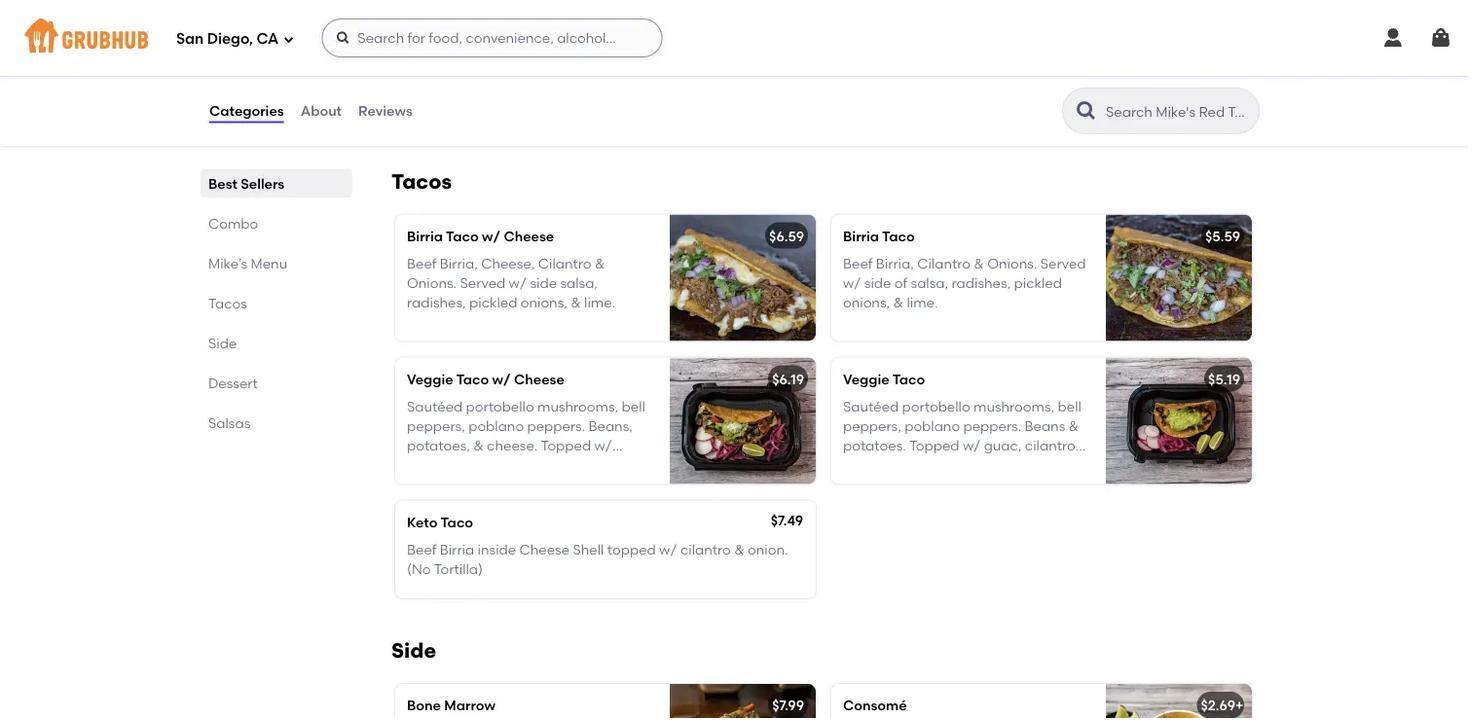 Task type: locate. For each thing, give the bounding box(es) containing it.
cheese.
[[487, 438, 538, 455]]

1 horizontal spatial side
[[865, 275, 892, 292]]

$5.59
[[1206, 228, 1241, 244]]

portobello
[[466, 398, 534, 415], [903, 398, 971, 415]]

side inside beef birria, cheese, cilantro & onions. served w/ side salsa, radishes, pickled onions, & lime.
[[530, 275, 557, 292]]

poblano inside sautéed portobello mushrooms, bell peppers, poblano peppers. beans, potatoes, & cheese. topped w/ guac, cilantro & onions
[[469, 418, 524, 435]]

bell
[[622, 398, 646, 415], [1058, 398, 1082, 415]]

keto
[[407, 514, 438, 531]]

0 vertical spatial onions.
[[988, 255, 1038, 272]]

cheese up sautéed portobello mushrooms, bell peppers, poblano peppers. beans, potatoes, & cheese. topped w/ guac, cilantro & onions
[[514, 371, 565, 387]]

$6.59
[[770, 228, 805, 244]]

side inside beef birria, cilantro & onions. served w/ side of salsa, radishes, pickled onions, & lime.
[[865, 275, 892, 292]]

sautéed up potatoes,
[[407, 398, 463, 415]]

veggie
[[407, 371, 454, 387], [843, 371, 890, 387]]

1 birria, from the left
[[440, 255, 478, 272]]

sautéed
[[407, 398, 463, 415], [843, 398, 899, 415]]

onions inside sautéed portobello mushrooms, bell peppers, poblano peppers. beans & potatoes. topped w/ guac, cilantro & onions
[[857, 458, 900, 474]]

birria, inside beef birria, cheese, cilantro & onions. served w/ side salsa, radishes, pickled onions, & lime.
[[440, 255, 478, 272]]

radishes, for cheese,
[[407, 295, 466, 311]]

0 horizontal spatial onions.
[[407, 275, 457, 292]]

onions down potatoes. on the right of the page
[[857, 458, 900, 474]]

peppers, inside sautéed portobello mushrooms, bell peppers, poblano peppers. beans & potatoes. topped w/ guac, cilantro & onions
[[843, 418, 902, 435]]

keto taco
[[407, 514, 473, 531]]

2 veggie from the left
[[843, 371, 890, 387]]

svg image
[[1382, 26, 1405, 50], [335, 30, 351, 46]]

0 horizontal spatial poblano
[[469, 418, 524, 435]]

cheese up cheese,
[[504, 228, 554, 244]]

categories button
[[208, 76, 285, 146]]

$5.19
[[1209, 371, 1241, 387]]

tacos inside tab
[[208, 295, 247, 312]]

sautéed inside sautéed portobello mushrooms, bell peppers, poblano peppers. beans & potatoes. topped w/ guac, cilantro & onions
[[843, 398, 899, 415]]

0 vertical spatial tacos
[[392, 169, 452, 194]]

poblano inside sautéed portobello mushrooms, bell peppers, poblano peppers. beans & potatoes. topped w/ guac, cilantro & onions
[[905, 418, 960, 435]]

1 horizontal spatial cilantro
[[918, 255, 971, 272]]

1 horizontal spatial onions,
[[843, 295, 890, 311]]

pickled for served
[[1014, 275, 1062, 292]]

mushrooms, inside sautéed portobello mushrooms, bell peppers, poblano peppers. beans, potatoes, & cheese. topped w/ guac, cilantro & onions
[[538, 398, 619, 415]]

beef down birria taco w/ cheese
[[407, 255, 437, 272]]

1 horizontal spatial peppers.
[[964, 418, 1022, 435]]

1 horizontal spatial served
[[1041, 255, 1087, 272]]

2 horizontal spatial cilantro
[[1025, 438, 1076, 455]]

radishes, down birria taco w/ cheese
[[407, 295, 466, 311]]

portobello down veggie taco
[[903, 398, 971, 415]]

potatoes.
[[843, 438, 907, 455]]

$7.49
[[771, 512, 804, 529]]

about button
[[300, 76, 343, 146]]

taco for veggie taco
[[893, 371, 926, 387]]

salsa, inside beef birria, cilantro & onions. served w/ side of salsa, radishes, pickled onions, & lime.
[[911, 275, 949, 292]]

best sellers
[[208, 175, 285, 192]]

1 portobello from the left
[[466, 398, 534, 415]]

salsas tab
[[208, 413, 345, 433]]

svg image
[[1430, 26, 1453, 50], [283, 34, 294, 45]]

cilantro left "onion."
[[681, 542, 731, 558]]

2 bell from the left
[[1058, 398, 1082, 415]]

1 vertical spatial side
[[392, 639, 436, 664]]

mushrooms, up beans at bottom right
[[974, 398, 1055, 415]]

onions, inside beef birria, cheese, cilantro & onions. served w/ side salsa, radishes, pickled onions, & lime.
[[521, 295, 568, 311]]

topped
[[541, 438, 591, 455], [910, 438, 960, 455]]

sautéed down veggie taco
[[843, 398, 899, 415]]

onions, for w/
[[521, 295, 568, 311]]

bean & cheese burrito button
[[395, 1, 816, 128]]

side down cheese,
[[530, 275, 557, 292]]

veggie for veggie taco
[[843, 371, 890, 387]]

1 salsa, from the left
[[560, 275, 598, 292]]

onions.
[[988, 255, 1038, 272], [407, 275, 457, 292]]

poblano up cheese. in the bottom left of the page
[[469, 418, 524, 435]]

onions, down cheese,
[[521, 295, 568, 311]]

cilantro down beans at bottom right
[[1025, 438, 1076, 455]]

1 mushrooms, from the left
[[538, 398, 619, 415]]

beef down 'birria taco'
[[843, 255, 873, 272]]

cilantro down potatoes,
[[448, 458, 499, 474]]

sautéed portobello mushrooms, bell peppers, poblano peppers. beans, potatoes, & cheese. topped w/ guac, cilantro & onions
[[407, 398, 646, 474]]

cheese inside beef birria inside cheese shell topped w/ cilantro & onion. (no tortilla)
[[520, 542, 570, 558]]

1 vertical spatial radishes,
[[407, 295, 466, 311]]

guac,
[[984, 438, 1022, 455], [407, 458, 445, 474]]

0 horizontal spatial tacos
[[208, 295, 247, 312]]

1 onions, from the left
[[521, 295, 568, 311]]

birria, for cheese,
[[440, 255, 478, 272]]

1 horizontal spatial topped
[[910, 438, 960, 455]]

peppers. inside sautéed portobello mushrooms, bell peppers, poblano peppers. beans & potatoes. topped w/ guac, cilantro & onions
[[964, 418, 1022, 435]]

bell up beans,
[[622, 398, 646, 415]]

lime. inside beef birria, cheese, cilantro & onions. served w/ side salsa, radishes, pickled onions, & lime.
[[584, 295, 616, 311]]

peppers, for cilantro
[[407, 418, 465, 435]]

& inside beef birria inside cheese shell topped w/ cilantro & onion. (no tortilla)
[[735, 542, 745, 558]]

0 vertical spatial pickled
[[1014, 275, 1062, 292]]

consomé
[[843, 698, 907, 715]]

pickled inside beef birria, cilantro & onions. served w/ side of salsa, radishes, pickled onions, & lime.
[[1014, 275, 1062, 292]]

1 vertical spatial tacos
[[208, 295, 247, 312]]

0 vertical spatial served
[[1041, 255, 1087, 272]]

0 horizontal spatial guac,
[[407, 458, 445, 474]]

2 peppers, from the left
[[843, 418, 902, 435]]

sellers
[[241, 175, 285, 192]]

tacos down 'reviews' button
[[392, 169, 452, 194]]

0 horizontal spatial salsa,
[[560, 275, 598, 292]]

birria inside beef birria inside cheese shell topped w/ cilantro & onion. (no tortilla)
[[440, 542, 475, 558]]

portobello inside sautéed portobello mushrooms, bell peppers, poblano peppers. beans & potatoes. topped w/ guac, cilantro & onions
[[903, 398, 971, 415]]

served
[[1041, 255, 1087, 272], [460, 275, 506, 292]]

2 sautéed from the left
[[843, 398, 899, 415]]

peppers. left beans at bottom right
[[964, 418, 1022, 435]]

birria, down birria taco w/ cheese
[[440, 255, 478, 272]]

beef inside beef birria, cheese, cilantro & onions. served w/ side salsa, radishes, pickled onions, & lime.
[[407, 255, 437, 272]]

w/ right potatoes. on the right of the page
[[963, 438, 981, 455]]

1 horizontal spatial pickled
[[1014, 275, 1062, 292]]

mike's
[[208, 255, 248, 272]]

side
[[530, 275, 557, 292], [865, 275, 892, 292]]

served inside beef birria, cilantro & onions. served w/ side of salsa, radishes, pickled onions, & lime.
[[1041, 255, 1087, 272]]

onions, inside beef birria, cilantro & onions. served w/ side of salsa, radishes, pickled onions, & lime.
[[843, 295, 890, 311]]

onions. inside beef birria, cilantro & onions. served w/ side of salsa, radishes, pickled onions, & lime.
[[988, 255, 1038, 272]]

topped down beans,
[[541, 438, 591, 455]]

w/ right topped
[[659, 542, 677, 558]]

w/ down cheese,
[[509, 275, 527, 292]]

w/ down beans,
[[595, 438, 613, 455]]

tacos
[[392, 169, 452, 194], [208, 295, 247, 312]]

2 onions, from the left
[[843, 295, 890, 311]]

lime. inside beef birria, cilantro & onions. served w/ side of salsa, radishes, pickled onions, & lime.
[[907, 295, 938, 311]]

0 vertical spatial side
[[208, 335, 237, 352]]

radishes, inside beef birria, cilantro & onions. served w/ side of salsa, radishes, pickled onions, & lime.
[[952, 275, 1011, 292]]

beef inside beef birria, cilantro & onions. served w/ side of salsa, radishes, pickled onions, & lime.
[[843, 255, 873, 272]]

topped inside sautéed portobello mushrooms, bell peppers, poblano peppers. beans, potatoes, & cheese. topped w/ guac, cilantro & onions
[[541, 438, 591, 455]]

bell up beans at bottom right
[[1058, 398, 1082, 415]]

portobello down veggie taco w/ cheese
[[466, 398, 534, 415]]

beef inside beef birria inside cheese shell topped w/ cilantro & onion. (no tortilla)
[[407, 542, 437, 558]]

0 horizontal spatial lime.
[[584, 295, 616, 311]]

tacos down mike's
[[208, 295, 247, 312]]

onions
[[516, 458, 559, 474], [857, 458, 900, 474]]

taco up of
[[883, 228, 915, 244]]

2 birria, from the left
[[876, 255, 914, 272]]

birria, up of
[[876, 255, 914, 272]]

cilantro
[[1025, 438, 1076, 455], [448, 458, 499, 474], [681, 542, 731, 558]]

taco up beef birria, cheese, cilantro & onions. served w/ side salsa, radishes, pickled onions, & lime.
[[446, 228, 479, 244]]

1 horizontal spatial radishes,
[[952, 275, 1011, 292]]

veggie for veggie taco w/ cheese
[[407, 371, 454, 387]]

cilantro inside sautéed portobello mushrooms, bell peppers, poblano peppers. beans & potatoes. topped w/ guac, cilantro & onions
[[1025, 438, 1076, 455]]

2 poblano from the left
[[905, 418, 960, 435]]

0 horizontal spatial side
[[208, 335, 237, 352]]

bone marrow image
[[670, 685, 816, 719]]

cilantro
[[538, 255, 592, 272], [918, 255, 971, 272]]

1 horizontal spatial salsa,
[[911, 275, 949, 292]]

0 horizontal spatial pickled
[[469, 295, 518, 311]]

0 vertical spatial radishes,
[[952, 275, 1011, 292]]

beef for beef birria inside cheese shell topped w/ cilantro & onion. (no tortilla)
[[407, 542, 437, 558]]

best sellers tab
[[208, 173, 345, 194]]

peppers. inside sautéed portobello mushrooms, bell peppers, poblano peppers. beans, potatoes, & cheese. topped w/ guac, cilantro & onions
[[527, 418, 586, 435]]

1 vertical spatial onions.
[[407, 275, 457, 292]]

0 vertical spatial guac,
[[984, 438, 1022, 455]]

w/ inside sautéed portobello mushrooms, bell peppers, poblano peppers. beans, potatoes, & cheese. topped w/ guac, cilantro & onions
[[595, 438, 613, 455]]

0 horizontal spatial peppers,
[[407, 418, 465, 435]]

main navigation navigation
[[0, 0, 1469, 76]]

1 topped from the left
[[541, 438, 591, 455]]

taco up potatoes,
[[456, 371, 489, 387]]

1 horizontal spatial birria,
[[876, 255, 914, 272]]

mushrooms, up beans,
[[538, 398, 619, 415]]

peppers, up potatoes. on the right of the page
[[843, 418, 902, 435]]

birria
[[407, 228, 443, 244], [843, 228, 880, 244], [440, 542, 475, 558]]

pickled inside beef birria, cheese, cilantro & onions. served w/ side salsa, radishes, pickled onions, & lime.
[[469, 295, 518, 311]]

salsa, for of
[[911, 275, 949, 292]]

radishes,
[[952, 275, 1011, 292], [407, 295, 466, 311]]

1 horizontal spatial peppers,
[[843, 418, 902, 435]]

salsa, inside beef birria, cheese, cilantro & onions. served w/ side salsa, radishes, pickled onions, & lime.
[[560, 275, 598, 292]]

birria taco w/ cheese image
[[670, 215, 816, 341]]

2 peppers. from the left
[[964, 418, 1022, 435]]

poblano for cheese.
[[469, 418, 524, 435]]

cheese
[[459, 14, 509, 31], [504, 228, 554, 244], [514, 371, 565, 387], [520, 542, 570, 558]]

1 vertical spatial guac,
[[407, 458, 445, 474]]

1 lime. from the left
[[584, 295, 616, 311]]

0 horizontal spatial topped
[[541, 438, 591, 455]]

beef for beef birria, cilantro & onions. served w/ side of salsa, radishes, pickled onions, & lime.
[[843, 255, 873, 272]]

1 horizontal spatial onions
[[857, 458, 900, 474]]

side
[[208, 335, 237, 352], [392, 639, 436, 664]]

1 horizontal spatial guac,
[[984, 438, 1022, 455]]

lime. for of
[[907, 295, 938, 311]]

peppers.
[[527, 418, 586, 435], [964, 418, 1022, 435]]

2 lime. from the left
[[907, 295, 938, 311]]

side left of
[[865, 275, 892, 292]]

0 horizontal spatial peppers.
[[527, 418, 586, 435]]

cheese left shell on the bottom of the page
[[520, 542, 570, 558]]

1 horizontal spatial bell
[[1058, 398, 1082, 415]]

bell inside sautéed portobello mushrooms, bell peppers, poblano peppers. beans, potatoes, & cheese. topped w/ guac, cilantro & onions
[[622, 398, 646, 415]]

taco
[[446, 228, 479, 244], [883, 228, 915, 244], [456, 371, 489, 387], [893, 371, 926, 387], [441, 514, 473, 531]]

tacos tab
[[208, 293, 345, 314]]

1 sautéed from the left
[[407, 398, 463, 415]]

inside
[[478, 542, 516, 558]]

poblano up potatoes. on the right of the page
[[905, 418, 960, 435]]

1 horizontal spatial poblano
[[905, 418, 960, 435]]

beef
[[407, 255, 437, 272], [843, 255, 873, 272], [407, 542, 437, 558]]

mushrooms,
[[538, 398, 619, 415], [974, 398, 1055, 415]]

onions,
[[521, 295, 568, 311], [843, 295, 890, 311]]

taco right keto
[[441, 514, 473, 531]]

0 horizontal spatial onions,
[[521, 295, 568, 311]]

birria,
[[440, 255, 478, 272], [876, 255, 914, 272]]

2 vertical spatial cilantro
[[681, 542, 731, 558]]

2 cilantro from the left
[[918, 255, 971, 272]]

2 salsa, from the left
[[911, 275, 949, 292]]

1 cilantro from the left
[[538, 255, 592, 272]]

reviews
[[358, 103, 413, 119]]

1 horizontal spatial lime.
[[907, 295, 938, 311]]

peppers,
[[407, 418, 465, 435], [843, 418, 902, 435]]

taco for birria taco w/ cheese
[[446, 228, 479, 244]]

1 poblano from the left
[[469, 418, 524, 435]]

portobello for cheese.
[[466, 398, 534, 415]]

taco up potatoes. on the right of the page
[[893, 371, 926, 387]]

onions down cheese. in the bottom left of the page
[[516, 458, 559, 474]]

1 horizontal spatial cilantro
[[681, 542, 731, 558]]

$7.99
[[773, 698, 805, 715]]

peppers, inside sautéed portobello mushrooms, bell peppers, poblano peppers. beans, potatoes, & cheese. topped w/ guac, cilantro & onions
[[407, 418, 465, 435]]

1 side from the left
[[530, 275, 557, 292]]

beef up (no
[[407, 542, 437, 558]]

veggie taco w/ cheese image
[[670, 358, 816, 484]]

taco for keto taco
[[441, 514, 473, 531]]

cheese left burrito
[[459, 14, 509, 31]]

0 horizontal spatial cilantro
[[448, 458, 499, 474]]

portobello inside sautéed portobello mushrooms, bell peppers, poblano peppers. beans, potatoes, & cheese. topped w/ guac, cilantro & onions
[[466, 398, 534, 415]]

onions, down 'birria taco'
[[843, 295, 890, 311]]

1 vertical spatial served
[[460, 275, 506, 292]]

mushrooms, inside sautéed portobello mushrooms, bell peppers, poblano peppers. beans & potatoes. topped w/ guac, cilantro & onions
[[974, 398, 1055, 415]]

1 peppers. from the left
[[527, 418, 586, 435]]

1 bell from the left
[[622, 398, 646, 415]]

1 horizontal spatial portobello
[[903, 398, 971, 415]]

0 horizontal spatial bell
[[622, 398, 646, 415]]

lime.
[[584, 295, 616, 311], [907, 295, 938, 311]]

pickled
[[1014, 275, 1062, 292], [469, 295, 518, 311]]

1 horizontal spatial onions.
[[988, 255, 1038, 272]]

1 horizontal spatial sautéed
[[843, 398, 899, 415]]

bean & cheese burrito
[[407, 14, 558, 31]]

0 horizontal spatial sautéed
[[407, 398, 463, 415]]

2 mushrooms, from the left
[[974, 398, 1055, 415]]

side up dessert
[[208, 335, 237, 352]]

peppers. for topped
[[527, 418, 586, 435]]

categories
[[209, 103, 284, 119]]

w/ inside beef birria, cilantro & onions. served w/ side of salsa, radishes, pickled onions, & lime.
[[843, 275, 861, 292]]

birria taco w/ cheese
[[407, 228, 554, 244]]

poblano
[[469, 418, 524, 435], [905, 418, 960, 435]]

salsa,
[[560, 275, 598, 292], [911, 275, 949, 292]]

veggie up potatoes,
[[407, 371, 454, 387]]

radishes, for cilantro
[[952, 275, 1011, 292]]

0 horizontal spatial cilantro
[[538, 255, 592, 272]]

bell inside sautéed portobello mushrooms, bell peppers, poblano peppers. beans & potatoes. topped w/ guac, cilantro & onions
[[1058, 398, 1082, 415]]

cilantro inside beef birria, cilantro & onions. served w/ side of salsa, radishes, pickled onions, & lime.
[[918, 255, 971, 272]]

taco for veggie taco w/ cheese
[[456, 371, 489, 387]]

peppers. up cheese. in the bottom left of the page
[[527, 418, 586, 435]]

shell
[[573, 542, 604, 558]]

&
[[445, 14, 455, 31], [595, 255, 605, 272], [974, 255, 985, 272], [571, 295, 581, 311], [894, 295, 904, 311], [1069, 418, 1079, 435], [474, 438, 484, 455], [502, 458, 512, 474], [843, 458, 854, 474], [735, 542, 745, 558]]

0 horizontal spatial mushrooms,
[[538, 398, 619, 415]]

beans
[[1025, 418, 1066, 435]]

2 onions from the left
[[857, 458, 900, 474]]

sautéed inside sautéed portobello mushrooms, bell peppers, poblano peppers. beans, potatoes, & cheese. topped w/ guac, cilantro & onions
[[407, 398, 463, 415]]

birria for birria taco
[[843, 228, 880, 244]]

0 horizontal spatial onions
[[516, 458, 559, 474]]

0 horizontal spatial portobello
[[466, 398, 534, 415]]

0 horizontal spatial veggie
[[407, 371, 454, 387]]

veggie taco image
[[1106, 358, 1253, 484]]

bone
[[407, 698, 441, 715]]

1 veggie from the left
[[407, 371, 454, 387]]

radishes, inside beef birria, cheese, cilantro & onions. served w/ side salsa, radishes, pickled onions, & lime.
[[407, 295, 466, 311]]

bean & cheese burrito image
[[670, 1, 816, 128]]

cheese for beef
[[520, 542, 570, 558]]

1 horizontal spatial veggie
[[843, 371, 890, 387]]

side up bone
[[392, 639, 436, 664]]

1 onions from the left
[[516, 458, 559, 474]]

2 side from the left
[[865, 275, 892, 292]]

veggie taco w/ cheese
[[407, 371, 565, 387]]

topped right potatoes. on the right of the page
[[910, 438, 960, 455]]

0 horizontal spatial side
[[530, 275, 557, 292]]

1 horizontal spatial mushrooms,
[[974, 398, 1055, 415]]

0 horizontal spatial svg image
[[283, 34, 294, 45]]

reviews button
[[358, 76, 414, 146]]

1 peppers, from the left
[[407, 418, 465, 435]]

w/ left of
[[843, 275, 861, 292]]

1 vertical spatial pickled
[[469, 295, 518, 311]]

0 horizontal spatial served
[[460, 275, 506, 292]]

0 horizontal spatial birria,
[[440, 255, 478, 272]]

cilantro inside beef birria inside cheese shell topped w/ cilantro & onion. (no tortilla)
[[681, 542, 731, 558]]

peppers, up potatoes,
[[407, 418, 465, 435]]

menu
[[251, 255, 287, 272]]

$2.69 +
[[1201, 698, 1244, 715]]

2 topped from the left
[[910, 438, 960, 455]]

side inside tab
[[208, 335, 237, 352]]

1 horizontal spatial svg image
[[1430, 26, 1453, 50]]

2 portobello from the left
[[903, 398, 971, 415]]

1 vertical spatial cilantro
[[448, 458, 499, 474]]

radishes, right of
[[952, 275, 1011, 292]]

birria, for cilantro
[[876, 255, 914, 272]]

0 vertical spatial cilantro
[[1025, 438, 1076, 455]]

veggie up potatoes. on the right of the page
[[843, 371, 890, 387]]

birria, inside beef birria, cilantro & onions. served w/ side of salsa, radishes, pickled onions, & lime.
[[876, 255, 914, 272]]

0 horizontal spatial radishes,
[[407, 295, 466, 311]]

w/
[[482, 228, 501, 244], [509, 275, 527, 292], [843, 275, 861, 292], [492, 371, 511, 387], [595, 438, 613, 455], [963, 438, 981, 455], [659, 542, 677, 558]]



Task type: describe. For each thing, give the bounding box(es) containing it.
birria for birria taco w/ cheese
[[407, 228, 443, 244]]

1 horizontal spatial side
[[392, 639, 436, 664]]

side tab
[[208, 333, 345, 354]]

cheese inside button
[[459, 14, 509, 31]]

w/ up sautéed portobello mushrooms, bell peppers, poblano peppers. beans, potatoes, & cheese. topped w/ guac, cilantro & onions
[[492, 371, 511, 387]]

cilantro inside sautéed portobello mushrooms, bell peppers, poblano peppers. beans, potatoes, & cheese. topped w/ guac, cilantro & onions
[[448, 458, 499, 474]]

onions inside sautéed portobello mushrooms, bell peppers, poblano peppers. beans, potatoes, & cheese. topped w/ guac, cilantro & onions
[[516, 458, 559, 474]]

bell for beans
[[1058, 398, 1082, 415]]

taco for birria taco
[[883, 228, 915, 244]]

dessert tab
[[208, 373, 345, 393]]

burrito
[[512, 14, 558, 31]]

marrow
[[444, 698, 496, 715]]

w/ inside beef birria, cheese, cilantro & onions. served w/ side salsa, radishes, pickled onions, & lime.
[[509, 275, 527, 292]]

bean
[[407, 14, 442, 31]]

& inside button
[[445, 14, 455, 31]]

beans,
[[589, 418, 633, 435]]

+
[[1236, 698, 1244, 715]]

$6.19
[[773, 371, 805, 387]]

mike's menu
[[208, 255, 287, 272]]

cheese quesadilla image
[[1106, 1, 1253, 128]]

ca
[[257, 30, 279, 48]]

search icon image
[[1075, 99, 1099, 123]]

bell for beans,
[[622, 398, 646, 415]]

salsa, for side
[[560, 275, 598, 292]]

combo
[[208, 215, 258, 232]]

potatoes,
[[407, 438, 470, 455]]

lime. for side
[[584, 295, 616, 311]]

sautéed for sautéed portobello mushrooms, bell peppers, poblano peppers. beans, potatoes, & cheese. topped w/ guac, cilantro & onions
[[407, 398, 463, 415]]

dessert
[[208, 375, 258, 392]]

1 horizontal spatial tacos
[[392, 169, 452, 194]]

1 horizontal spatial svg image
[[1382, 26, 1405, 50]]

portobello for topped
[[903, 398, 971, 415]]

sautéed for sautéed portobello mushrooms, bell peppers, poblano peppers. beans & potatoes. topped w/ guac, cilantro & onions
[[843, 398, 899, 415]]

cheese for veggie
[[514, 371, 565, 387]]

consomé image
[[1106, 685, 1253, 719]]

pickled for onions.
[[469, 295, 518, 311]]

$2.69
[[1201, 698, 1236, 715]]

Search Mike's Red Tacos search field
[[1104, 102, 1254, 121]]

peppers. for w/
[[964, 418, 1022, 435]]

sautéed portobello mushrooms, bell peppers, poblano peppers. beans & potatoes. topped w/ guac, cilantro & onions
[[843, 398, 1082, 474]]

combo tab
[[208, 213, 345, 234]]

w/ inside beef birria inside cheese shell topped w/ cilantro & onion. (no tortilla)
[[659, 542, 677, 558]]

mushrooms, for beans,
[[538, 398, 619, 415]]

san diego, ca
[[176, 30, 279, 48]]

onion.
[[748, 542, 788, 558]]

bone marrow
[[407, 698, 496, 715]]

beef birria, cheese, cilantro & onions. served w/ side salsa, radishes, pickled onions, & lime.
[[407, 255, 616, 311]]

guac, inside sautéed portobello mushrooms, bell peppers, poblano peppers. beans & potatoes. topped w/ guac, cilantro & onions
[[984, 438, 1022, 455]]

beef for beef birria, cheese, cilantro & onions. served w/ side salsa, radishes, pickled onions, & lime.
[[407, 255, 437, 272]]

of
[[895, 275, 908, 292]]

cheese,
[[481, 255, 535, 272]]

0 horizontal spatial svg image
[[335, 30, 351, 46]]

topped
[[608, 542, 656, 558]]

veggie taco
[[843, 371, 926, 387]]

w/ up cheese,
[[482, 228, 501, 244]]

diego,
[[207, 30, 253, 48]]

w/ inside sautéed portobello mushrooms, bell peppers, poblano peppers. beans & potatoes. topped w/ guac, cilantro & onions
[[963, 438, 981, 455]]

topped inside sautéed portobello mushrooms, bell peppers, poblano peppers. beans & potatoes. topped w/ guac, cilantro & onions
[[910, 438, 960, 455]]

poblano for topped
[[905, 418, 960, 435]]

mike's menu tab
[[208, 253, 345, 274]]

mushrooms, for beans
[[974, 398, 1055, 415]]

onions. inside beef birria, cheese, cilantro & onions. served w/ side salsa, radishes, pickled onions, & lime.
[[407, 275, 457, 292]]

about
[[301, 103, 342, 119]]

tortilla)
[[434, 561, 483, 578]]

(no
[[407, 561, 431, 578]]

cheese for birria
[[504, 228, 554, 244]]

best
[[208, 175, 238, 192]]

Search for food, convenience, alcohol... search field
[[322, 19, 663, 57]]

served inside beef birria, cheese, cilantro & onions. served w/ side salsa, radishes, pickled onions, & lime.
[[460, 275, 506, 292]]

salsas
[[208, 415, 251, 431]]

san
[[176, 30, 204, 48]]

guac, inside sautéed portobello mushrooms, bell peppers, poblano peppers. beans, potatoes, & cheese. topped w/ guac, cilantro & onions
[[407, 458, 445, 474]]

cilantro inside beef birria, cheese, cilantro & onions. served w/ side salsa, radishes, pickled onions, & lime.
[[538, 255, 592, 272]]

birria taco image
[[1106, 215, 1253, 341]]

onions, for side
[[843, 295, 890, 311]]

birria taco
[[843, 228, 915, 244]]

beef birria, cilantro & onions. served w/ side of salsa, radishes, pickled onions, & lime.
[[843, 255, 1087, 311]]

beef birria inside cheese shell topped w/ cilantro & onion. (no tortilla)
[[407, 542, 788, 578]]

peppers, for &
[[843, 418, 902, 435]]



Task type: vqa. For each thing, say whether or not it's contained in the screenshot.
1st salsa, from the right
yes



